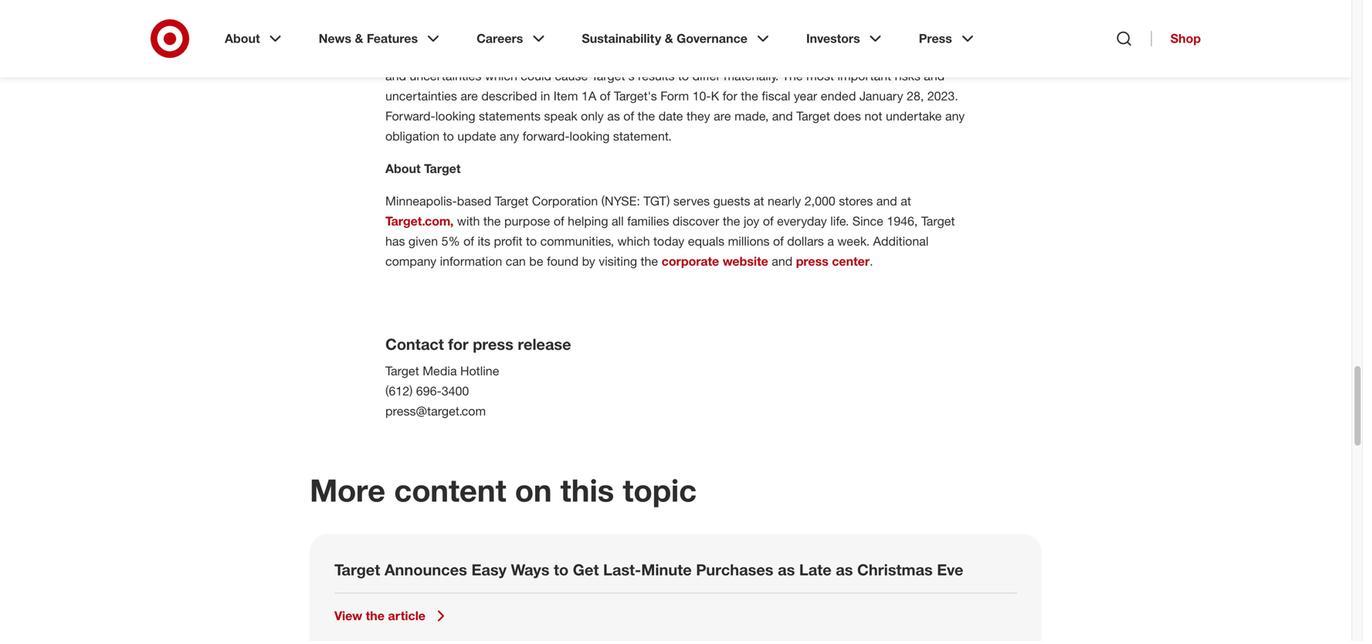 Task type: vqa. For each thing, say whether or not it's contained in the screenshot.
1975
no



Task type: locate. For each thing, give the bounding box(es) containing it.
risks down within
[[937, 48, 963, 63]]

0 vertical spatial any
[[945, 109, 965, 124]]

. inside . forward-looking statements speak only as of the date they are made, and target does not undertake any obligation to update any forward-looking statement.
[[955, 88, 958, 103]]

statements
[[865, 28, 927, 43], [792, 48, 854, 63], [479, 109, 541, 124]]

families
[[627, 214, 669, 229]]

regarding
[[532, 28, 584, 43]]

0 vertical spatial release
[[488, 28, 528, 43]]

1 horizontal spatial about
[[385, 161, 421, 176]]

ways
[[511, 560, 549, 579]]

this right statements
[[465, 28, 485, 43]]

0 horizontal spatial about
[[225, 31, 260, 46]]

statements
[[385, 28, 449, 43]]

a
[[827, 234, 834, 249]]

get
[[573, 560, 599, 579]]

target's up litigation
[[588, 28, 631, 43]]

to left the update
[[443, 129, 454, 144]]

1 vertical spatial looking
[[435, 109, 475, 124]]

undertake
[[886, 109, 942, 124]]

1 horizontal spatial looking
[[570, 129, 610, 144]]

which down families
[[617, 234, 650, 249]]

1 horizontal spatial .
[[955, 88, 958, 103]]

news & features link
[[308, 19, 453, 59]]

form
[[661, 88, 689, 103]]

0 vertical spatial about
[[225, 31, 260, 46]]

with the purpose of helping all families discover the joy of everyday life. since 1946, target has given 5% of its profit to communities, which today equals millions of dollars a week. additional company information can be found by visiting the
[[385, 214, 955, 269]]

which inside with the purpose of helping all families discover the joy of everyday life. since 1946, target has given 5% of its profit to communities, which today equals millions of dollars a week. additional company information can be found by visiting the
[[617, 234, 650, 249]]

sustainability & governance link
[[571, 19, 783, 59]]

target up (612)
[[385, 363, 419, 378]]

1 horizontal spatial which
[[617, 234, 650, 249]]

of right the meaning at the top left of page
[[457, 48, 468, 63]]

0 horizontal spatial for
[[448, 335, 469, 353]]

looking up the update
[[435, 109, 475, 124]]

investors
[[806, 31, 860, 46]]

the up statement.
[[638, 109, 655, 124]]

of up the corporate website and press center .
[[773, 234, 784, 249]]

& up reform
[[665, 31, 673, 46]]

2 vertical spatial statements
[[479, 109, 541, 124]]

visiting
[[599, 254, 637, 269]]

forward- inside . forward-looking statements speak only as of the date they are made, and target does not undertake any obligation to update any forward-looking statement.
[[523, 129, 570, 144]]

(nyse: tgt)
[[601, 193, 670, 209]]

2 vertical spatial looking
[[570, 129, 610, 144]]

1 vertical spatial press
[[473, 335, 513, 353]]

release
[[488, 28, 528, 43], [518, 335, 571, 353]]

this inside 'statements in this release regarding target's holiday season plans are forward-looking statements within the meaning of the private securities litigation reform act of 1995. such statements are subject to risks and uncertainties which could cause target's results to differ materially. the most important risks and uncertainties are described in item 1a of target's form 10-k for the fiscal year ended'
[[465, 28, 485, 43]]

1 vertical spatial about
[[385, 161, 421, 176]]

the
[[385, 48, 403, 63], [471, 48, 489, 63], [741, 88, 758, 103], [638, 109, 655, 124], [483, 214, 501, 229], [723, 214, 740, 229], [641, 254, 658, 269], [366, 608, 385, 623]]

stores
[[839, 193, 873, 209]]

to up form
[[678, 68, 689, 83]]

millions
[[728, 234, 770, 249]]

life.
[[830, 214, 849, 229]]

1 vertical spatial in
[[541, 88, 550, 103]]

additional
[[873, 234, 929, 249]]

release inside 'statements in this release regarding target's holiday season plans are forward-looking statements within the meaning of the private securities litigation reform act of 1995. such statements are subject to risks and uncertainties which could cause target's results to differ materially. the most important risks and uncertainties are described in item 1a of target's form 10-k for the fiscal year ended'
[[488, 28, 528, 43]]

such
[[761, 48, 789, 63]]

which
[[485, 68, 517, 83], [617, 234, 650, 249]]

as right late
[[836, 560, 853, 579]]

2 horizontal spatial statements
[[865, 28, 927, 43]]

and up 1946,
[[876, 193, 897, 209]]

in left item
[[541, 88, 550, 103]]

to down purpose
[[526, 234, 537, 249]]

helping
[[568, 214, 608, 229]]

1 vertical spatial this
[[560, 471, 614, 509]]

1 horizontal spatial for
[[723, 88, 737, 103]]

1 vertical spatial release
[[518, 335, 571, 353]]

0 horizontal spatial as
[[607, 109, 620, 124]]

press up hotline
[[473, 335, 513, 353]]

. right the 28, on the right top
[[955, 88, 958, 103]]

1 vertical spatial for
[[448, 335, 469, 353]]

news & features
[[319, 31, 418, 46]]

2 horizontal spatial looking
[[821, 28, 861, 43]]

to down press
[[923, 48, 934, 63]]

0 vertical spatial looking
[[821, 28, 861, 43]]

announces
[[384, 560, 467, 579]]

target up view
[[334, 560, 380, 579]]

0 horizontal spatial at
[[754, 193, 764, 209]]

0 horizontal spatial looking
[[435, 109, 475, 124]]

for up media
[[448, 335, 469, 353]]

sustainability
[[582, 31, 661, 46]]

any down 2023
[[945, 109, 965, 124]]

statements down described
[[479, 109, 541, 124]]

2 & from the left
[[665, 31, 673, 46]]

about target
[[385, 161, 461, 176]]

target right 1946,
[[921, 214, 955, 229]]

looking up most at the top of page
[[821, 28, 861, 43]]

are down k
[[714, 109, 731, 124]]

forward- down speak
[[523, 129, 570, 144]]

by
[[582, 254, 595, 269]]

1 horizontal spatial forward-
[[774, 28, 821, 43]]

5%
[[441, 234, 460, 249]]

target inside minneapolis -based target corporation (nyse: tgt) serves guests at nearly 2,000 stores and at target.com,
[[495, 193, 529, 209]]

0 horizontal spatial &
[[355, 31, 363, 46]]

and inside . forward-looking statements speak only as of the date they are made, and target does not undertake any obligation to update any forward-looking statement.
[[772, 109, 793, 124]]

guests
[[713, 193, 750, 209]]

as right the only
[[607, 109, 620, 124]]

the down the careers
[[471, 48, 489, 63]]

view the article link
[[334, 607, 450, 625]]

in
[[452, 28, 462, 43], [541, 88, 550, 103]]

forward- up such
[[774, 28, 821, 43]]

0 vertical spatial press
[[796, 254, 829, 269]]

purchases
[[696, 560, 774, 579]]

about
[[225, 31, 260, 46], [385, 161, 421, 176]]

0 horizontal spatial this
[[465, 28, 485, 43]]

press down dollars at the top of the page
[[796, 254, 829, 269]]

1 vertical spatial statements
[[792, 48, 854, 63]]

1 horizontal spatial &
[[665, 31, 673, 46]]

at
[[754, 193, 764, 209], [901, 193, 911, 209]]

to left get
[[554, 560, 569, 579]]

1 at from the left
[[754, 193, 764, 209]]

looking down the only
[[570, 129, 610, 144]]

10-
[[692, 88, 711, 103]]

statements up subject
[[865, 28, 927, 43]]

as left late
[[778, 560, 795, 579]]

item
[[554, 88, 578, 103]]

target inside 'target media hotline (612) 696-3400 press@target.com'
[[385, 363, 419, 378]]

.
[[955, 88, 958, 103], [870, 254, 873, 269]]

0 vertical spatial target's
[[588, 28, 631, 43]]

christmas
[[857, 560, 933, 579]]

and inside minneapolis -based target corporation (nyse: tgt) serves guests at nearly 2,000 stores and at target.com,
[[876, 193, 897, 209]]

target up purpose
[[495, 193, 529, 209]]

careers
[[477, 31, 523, 46]]

statements inside . forward-looking statements speak only as of the date they are made, and target does not undertake any obligation to update any forward-looking statement.
[[479, 109, 541, 124]]

0 vertical spatial which
[[485, 68, 517, 83]]

& right news
[[355, 31, 363, 46]]

forward- inside 'statements in this release regarding target's holiday season plans are forward-looking statements within the meaning of the private securities litigation reform act of 1995. such statements are subject to risks and uncertainties which could cause target's results to differ materially. the most important risks and uncertainties are described in item 1a of target's form 10-k for the fiscal year ended'
[[774, 28, 821, 43]]

for right k
[[723, 88, 737, 103]]

target's
[[588, 28, 631, 43], [591, 68, 635, 83], [614, 88, 657, 103]]

date
[[659, 109, 683, 124]]

this right on
[[560, 471, 614, 509]]

uncertainties up forward-
[[385, 88, 457, 103]]

0 horizontal spatial risks
[[895, 68, 920, 83]]

target down the year
[[796, 109, 830, 124]]

and down fiscal
[[772, 109, 793, 124]]

0 horizontal spatial .
[[870, 254, 873, 269]]

0 vertical spatial uncertainties
[[410, 68, 481, 83]]

1 & from the left
[[355, 31, 363, 46]]

for
[[723, 88, 737, 103], [448, 335, 469, 353]]

0 vertical spatial this
[[465, 28, 485, 43]]

0 horizontal spatial any
[[500, 129, 519, 144]]

company
[[385, 254, 436, 269]]

0 horizontal spatial press
[[473, 335, 513, 353]]

which up described
[[485, 68, 517, 83]]

target's down results
[[614, 88, 657, 103]]

more content on this topic
[[310, 471, 697, 509]]

. down the week.
[[870, 254, 873, 269]]

0 vertical spatial forward-
[[774, 28, 821, 43]]

at up 1946,
[[901, 193, 911, 209]]

serves
[[673, 193, 710, 209]]

as
[[607, 109, 620, 124], [778, 560, 795, 579], [836, 560, 853, 579]]

1 horizontal spatial at
[[901, 193, 911, 209]]

1 horizontal spatial press
[[796, 254, 829, 269]]

uncertainties down the meaning at the top left of page
[[410, 68, 481, 83]]

minneapolis -based target corporation (nyse: tgt) serves guests at nearly 2,000 stores and at target.com,
[[385, 193, 911, 229]]

of inside . forward-looking statements speak only as of the date they are made, and target does not undertake any obligation to update any forward-looking statement.
[[623, 109, 634, 124]]

target's down litigation
[[591, 68, 635, 83]]

1a
[[581, 88, 596, 103]]

risks
[[937, 48, 963, 63], [895, 68, 920, 83]]

target up the -
[[424, 161, 461, 176]]

of right "1a"
[[600, 88, 611, 103]]

1 vertical spatial which
[[617, 234, 650, 249]]

2 vertical spatial target's
[[614, 88, 657, 103]]

1 horizontal spatial risks
[[937, 48, 963, 63]]

&
[[355, 31, 363, 46], [665, 31, 673, 46]]

1 vertical spatial risks
[[895, 68, 920, 83]]

& for governance
[[665, 31, 673, 46]]

investors link
[[795, 19, 896, 59]]

fiscal
[[762, 88, 790, 103]]

in up the meaning at the top left of page
[[452, 28, 462, 43]]

0 horizontal spatial forward-
[[523, 129, 570, 144]]

does
[[834, 109, 861, 124]]

news
[[319, 31, 351, 46]]

0 vertical spatial for
[[723, 88, 737, 103]]

0 vertical spatial risks
[[937, 48, 963, 63]]

looking
[[821, 28, 861, 43], [435, 109, 475, 124], [570, 129, 610, 144]]

about for about target
[[385, 161, 421, 176]]

obligation
[[385, 129, 440, 144]]

governance
[[677, 31, 748, 46]]

1 vertical spatial forward-
[[523, 129, 570, 144]]

statements down investors
[[792, 48, 854, 63]]

of right act
[[712, 48, 723, 63]]

not
[[865, 109, 882, 124]]

1 horizontal spatial in
[[541, 88, 550, 103]]

corporate website link
[[662, 254, 768, 269]]

at up joy
[[754, 193, 764, 209]]

subject
[[879, 48, 919, 63]]

target
[[796, 109, 830, 124], [424, 161, 461, 176], [495, 193, 529, 209], [921, 214, 955, 229], [385, 363, 419, 378], [334, 560, 380, 579]]

features
[[367, 31, 418, 46]]

2 horizontal spatial as
[[836, 560, 853, 579]]

target inside with the purpose of helping all families discover the joy of everyday life. since 1946, target has given 5% of its profit to communities, which today equals millions of dollars a week. additional company information can be found by visiting the
[[921, 214, 955, 229]]

the down today
[[641, 254, 658, 269]]

0 horizontal spatial which
[[485, 68, 517, 83]]

are
[[754, 28, 771, 43], [858, 48, 875, 63], [461, 88, 478, 103], [714, 109, 731, 124]]

0 horizontal spatial in
[[452, 28, 462, 43]]

press link
[[908, 19, 988, 59]]

view
[[334, 608, 362, 623]]

content
[[394, 471, 506, 509]]

risks up january 28, 2023
[[895, 68, 920, 83]]

0 horizontal spatial statements
[[479, 109, 541, 124]]

to
[[923, 48, 934, 63], [678, 68, 689, 83], [443, 129, 454, 144], [526, 234, 537, 249], [554, 560, 569, 579]]

of up statement.
[[623, 109, 634, 124]]

the right view
[[366, 608, 385, 623]]

corporation
[[532, 193, 598, 209]]

release for press
[[518, 335, 571, 353]]

any right the update
[[500, 129, 519, 144]]

on
[[515, 471, 552, 509]]

. forward-looking statements speak only as of the date they are made, and target does not undertake any obligation to update any forward-looking statement.
[[385, 88, 965, 144]]

0 vertical spatial .
[[955, 88, 958, 103]]

holiday
[[634, 28, 674, 43]]



Task type: describe. For each thing, give the bounding box(es) containing it.
target inside . forward-looking statements speak only as of the date they are made, and target does not undertake any obligation to update any forward-looking statement.
[[796, 109, 830, 124]]

made,
[[735, 109, 769, 124]]

of left 'its'
[[464, 234, 474, 249]]

the up 'its'
[[483, 214, 501, 229]]

joy
[[744, 214, 759, 229]]

forward-
[[385, 109, 435, 124]]

reform
[[646, 48, 687, 63]]

securities
[[534, 48, 589, 63]]

statement.
[[613, 129, 672, 144]]

and down dollars at the top of the page
[[772, 254, 793, 269]]

private
[[492, 48, 530, 63]]

topic
[[623, 471, 697, 509]]

act
[[690, 48, 709, 63]]

28,
[[907, 88, 924, 103]]

late
[[799, 560, 832, 579]]

corporate website and press center .
[[662, 254, 873, 269]]

1995.
[[726, 48, 757, 63]]

1 horizontal spatial statements
[[792, 48, 854, 63]]

found
[[547, 254, 579, 269]]

article
[[388, 608, 425, 623]]

3400
[[442, 383, 469, 399]]

target.com,
[[385, 214, 454, 229]]

last-
[[603, 560, 641, 579]]

are up such
[[754, 28, 771, 43]]

corporate
[[662, 254, 719, 269]]

communities,
[[540, 234, 614, 249]]

target.com, link
[[385, 214, 457, 229]]

release for this
[[488, 28, 528, 43]]

2 at from the left
[[901, 193, 911, 209]]

the
[[782, 68, 803, 83]]

january 28, 2023
[[860, 88, 955, 103]]

minneapolis
[[385, 193, 452, 209]]

and up 2023
[[924, 68, 945, 83]]

year
[[794, 88, 817, 103]]

target announces easy ways to get last-minute purchases as late as christmas eve
[[334, 560, 963, 579]]

press@target.com
[[385, 404, 486, 419]]

media
[[423, 363, 457, 378]]

and down features
[[385, 68, 406, 83]]

january
[[860, 88, 903, 103]]

1 vertical spatial any
[[500, 129, 519, 144]]

looking inside 'statements in this release regarding target's holiday season plans are forward-looking statements within the meaning of the private securities litigation reform act of 1995. such statements are subject to risks and uncertainties which could cause target's results to differ materially. the most important risks and uncertainties are described in item 1a of target's form 10-k for the fiscal year ended'
[[821, 28, 861, 43]]

everyday
[[777, 214, 827, 229]]

1 horizontal spatial any
[[945, 109, 965, 124]]

within
[[930, 28, 963, 43]]

cause
[[555, 68, 588, 83]]

ended
[[821, 88, 856, 103]]

1 horizontal spatial as
[[778, 560, 795, 579]]

the down guests
[[723, 214, 740, 229]]

(612)
[[385, 383, 413, 399]]

of down the corporation
[[554, 214, 564, 229]]

based
[[457, 193, 491, 209]]

week.
[[837, 234, 870, 249]]

profit
[[494, 234, 523, 249]]

are up the important
[[858, 48, 875, 63]]

today
[[653, 234, 684, 249]]

season
[[677, 28, 717, 43]]

most
[[806, 68, 834, 83]]

discover
[[673, 214, 719, 229]]

the down features
[[385, 48, 403, 63]]

important
[[838, 68, 891, 83]]

as inside . forward-looking statements speak only as of the date they are made, and target does not undertake any obligation to update any forward-looking statement.
[[607, 109, 620, 124]]

dollars
[[787, 234, 824, 249]]

2,000
[[805, 193, 835, 209]]

information
[[440, 254, 502, 269]]

all
[[612, 214, 624, 229]]

target media hotline (612) 696-3400 press@target.com
[[385, 363, 499, 419]]

are inside . forward-looking statements speak only as of the date they are made, and target does not undertake any obligation to update any forward-looking statement.
[[714, 109, 731, 124]]

for inside 'statements in this release regarding target's holiday season plans are forward-looking statements within the meaning of the private securities litigation reform act of 1995. such statements are subject to risks and uncertainties which could cause target's results to differ materially. the most important risks and uncertainties are described in item 1a of target's form 10-k for the fiscal year ended'
[[723, 88, 737, 103]]

results
[[638, 68, 675, 83]]

696-
[[416, 383, 442, 399]]

sustainability & governance
[[582, 31, 748, 46]]

materially.
[[724, 68, 779, 83]]

plans
[[720, 28, 750, 43]]

meaning
[[406, 48, 454, 63]]

contact
[[385, 335, 444, 353]]

are left described
[[461, 88, 478, 103]]

shop link
[[1151, 31, 1201, 46]]

update
[[457, 129, 496, 144]]

1 vertical spatial .
[[870, 254, 873, 269]]

described
[[481, 88, 537, 103]]

about link
[[214, 19, 296, 59]]

since
[[852, 214, 883, 229]]

nearly
[[768, 193, 801, 209]]

2023
[[927, 88, 955, 103]]

about for about
[[225, 31, 260, 46]]

speak
[[544, 109, 577, 124]]

has
[[385, 234, 405, 249]]

the inside . forward-looking statements speak only as of the date they are made, and target does not undertake any obligation to update any forward-looking statement.
[[638, 109, 655, 124]]

purpose
[[504, 214, 550, 229]]

given
[[408, 234, 438, 249]]

be
[[529, 254, 543, 269]]

eve
[[937, 560, 963, 579]]

careers link
[[466, 19, 559, 59]]

press
[[919, 31, 952, 46]]

more
[[310, 471, 385, 509]]

1946,
[[887, 214, 918, 229]]

can
[[506, 254, 526, 269]]

litigation
[[592, 48, 643, 63]]

they
[[687, 109, 710, 124]]

of right joy
[[763, 214, 774, 229]]

which inside 'statements in this release regarding target's holiday season plans are forward-looking statements within the meaning of the private securities litigation reform act of 1995. such statements are subject to risks and uncertainties which could cause target's results to differ materially. the most important risks and uncertainties are described in item 1a of target's form 10-k for the fiscal year ended'
[[485, 68, 517, 83]]

to inside . forward-looking statements speak only as of the date they are made, and target does not undertake any obligation to update any forward-looking statement.
[[443, 129, 454, 144]]

to inside with the purpose of helping all families discover the joy of everyday life. since 1946, target has given 5% of its profit to communities, which today equals millions of dollars a week. additional company information can be found by visiting the
[[526, 234, 537, 249]]

minute
[[641, 560, 692, 579]]

0 vertical spatial statements
[[865, 28, 927, 43]]

shop
[[1170, 31, 1201, 46]]

1 vertical spatial target's
[[591, 68, 635, 83]]

the down materially.
[[741, 88, 758, 103]]

its
[[478, 234, 490, 249]]

1 horizontal spatial this
[[560, 471, 614, 509]]

1 vertical spatial uncertainties
[[385, 88, 457, 103]]

& for features
[[355, 31, 363, 46]]

0 vertical spatial in
[[452, 28, 462, 43]]



